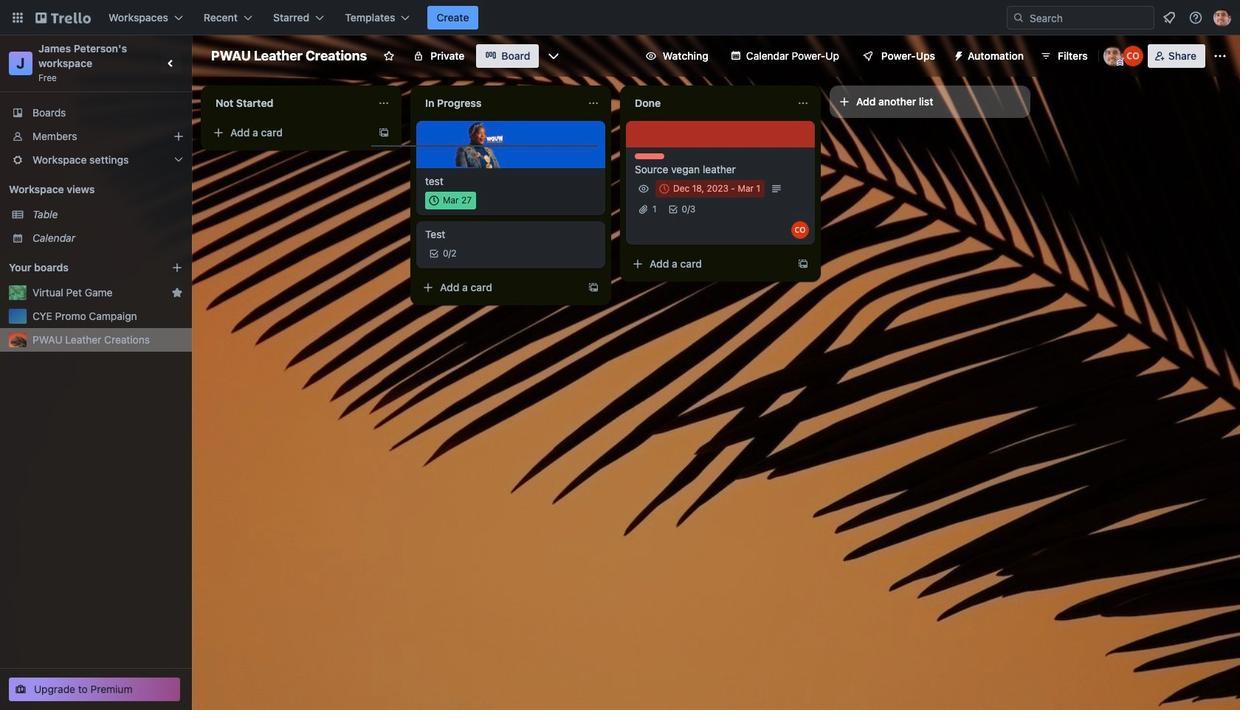 Task type: locate. For each thing, give the bounding box(es) containing it.
color: bold red, title: "sourcing" element
[[635, 154, 664, 159]]

https://media2.giphy.com/media/vhqa3tryiebmkd5qih/100w.gif?cid=ad960664tuux3ictzc2l4kkstlpkpgfee3kg7e05hcw8694d&ep=v1_stickers_search&rid=100w.gif&ct=s image
[[454, 119, 505, 170]]

james peterson (jamespeterson93) image
[[1214, 9, 1232, 27], [1104, 46, 1124, 66]]

0 horizontal spatial james peterson (jamespeterson93) image
[[1104, 46, 1124, 66]]

your boards with 3 items element
[[9, 259, 149, 277]]

james peterson (jamespeterson93) image right open information menu image
[[1214, 9, 1232, 27]]

None text field
[[626, 92, 791, 115]]

james peterson (jamespeterson93) image down search field
[[1104, 46, 1124, 66]]

None checkbox
[[656, 180, 765, 198]]

0 vertical spatial create from template… image
[[378, 127, 390, 139]]

1 vertical spatial james peterson (jamespeterson93) image
[[1104, 46, 1124, 66]]

0 horizontal spatial christina overa (christinaovera) image
[[791, 221, 809, 239]]

0 vertical spatial christina overa (christinaovera) image
[[1123, 46, 1143, 66]]

1 horizontal spatial christina overa (christinaovera) image
[[1123, 46, 1143, 66]]

1 vertical spatial create from template… image
[[797, 258, 809, 270]]

0 horizontal spatial create from template… image
[[378, 127, 390, 139]]

add board image
[[171, 262, 183, 274]]

star or unstar board image
[[383, 50, 395, 62]]

1 vertical spatial christina overa (christinaovera) image
[[791, 221, 809, 239]]

create from template… image
[[378, 127, 390, 139], [797, 258, 809, 270]]

None checkbox
[[425, 192, 476, 210]]

back to home image
[[35, 6, 91, 30]]

None text field
[[207, 92, 372, 115], [416, 92, 582, 115], [207, 92, 372, 115], [416, 92, 582, 115]]

open information menu image
[[1189, 10, 1203, 25]]

0 vertical spatial james peterson (jamespeterson93) image
[[1214, 9, 1232, 27]]

workspace navigation collapse icon image
[[161, 53, 182, 74]]

christina overa (christinaovera) image
[[1123, 46, 1143, 66], [791, 221, 809, 239]]



Task type: vqa. For each thing, say whether or not it's contained in the screenshot.
the rightmost Create from template… Icon
yes



Task type: describe. For each thing, give the bounding box(es) containing it.
this member is an admin of this board. image
[[1117, 60, 1124, 66]]

starred icon image
[[171, 287, 183, 299]]

customize views image
[[547, 49, 561, 63]]

0 notifications image
[[1161, 9, 1178, 27]]

search image
[[1013, 12, 1025, 24]]

Search field
[[1007, 6, 1155, 30]]

create from template… image
[[588, 282, 600, 294]]

primary element
[[0, 0, 1240, 35]]

Board name text field
[[204, 44, 375, 68]]

1 horizontal spatial create from template… image
[[797, 258, 809, 270]]

show menu image
[[1213, 49, 1228, 63]]

1 horizontal spatial james peterson (jamespeterson93) image
[[1214, 9, 1232, 27]]

sm image
[[947, 44, 968, 65]]



